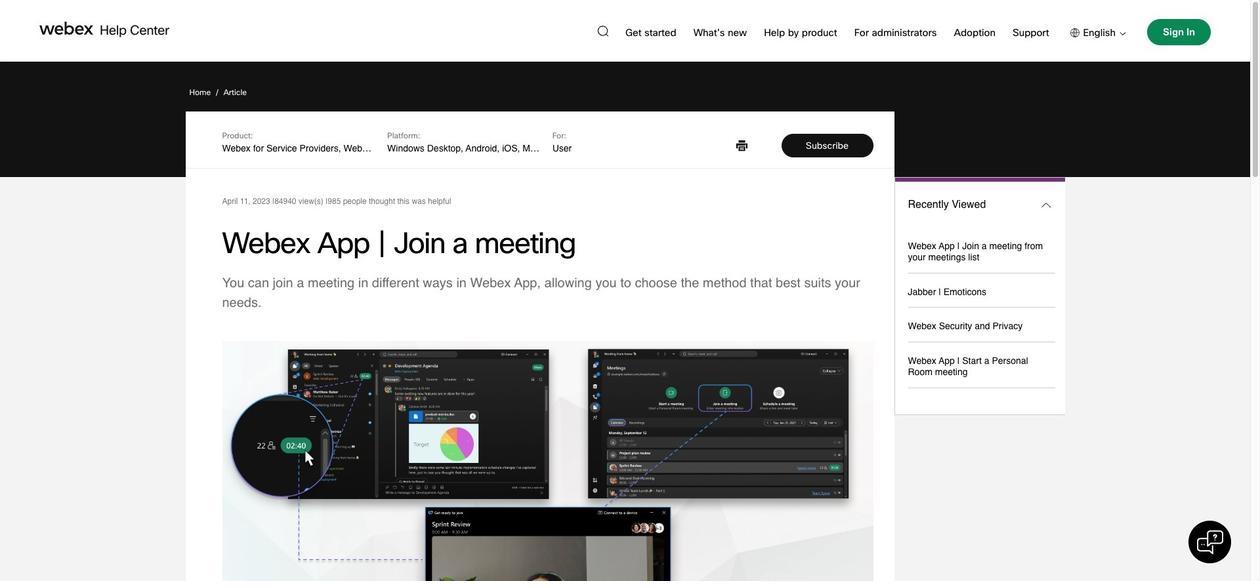 Task type: describe. For each thing, give the bounding box(es) containing it.
chat help image
[[1197, 529, 1224, 556]]

webex logo image
[[39, 22, 93, 35]]

webex for service providers, ,webex app, ,webex for government element
[[222, 142, 376, 156]]

windows desktop, ,android, ,ios, ,mac, ,web browser element
[[387, 142, 541, 156]]



Task type: locate. For each thing, give the bounding box(es) containing it.
join a meeting image
[[222, 341, 873, 582]]

print pdf image
[[736, 140, 747, 151]]

user element
[[552, 142, 572, 156]]

search icon image
[[597, 25, 608, 36]]

arrow image
[[1116, 32, 1126, 35]]



Task type: vqa. For each thing, say whether or not it's contained in the screenshot.
landing icon
no



